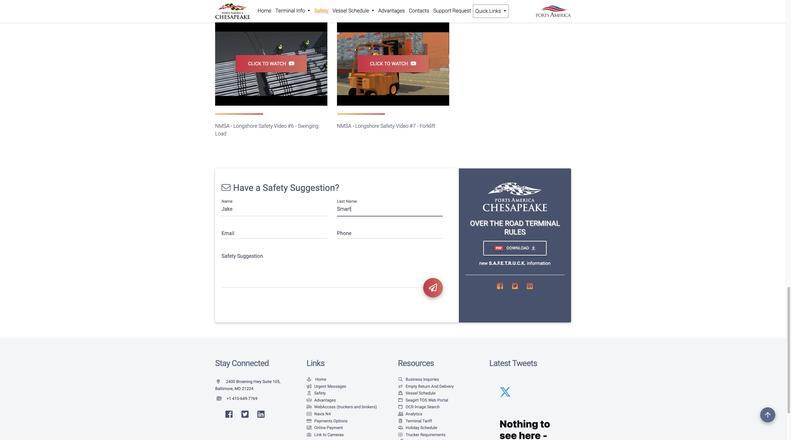 Task type: describe. For each thing, give the bounding box(es) containing it.
seagirt
[[406, 398, 419, 403]]

vessel schedule inside vessel schedule link
[[333, 8, 371, 14]]

1 vertical spatial links
[[307, 359, 325, 369]]

click for #7
[[370, 61, 383, 67]]

latest
[[490, 359, 511, 369]]

trucker requirements link
[[398, 433, 446, 438]]

delivery
[[440, 385, 454, 389]]

105,
[[273, 380, 281, 385]]

urgent messages
[[314, 385, 346, 389]]

empty
[[406, 385, 417, 389]]

schedule for bottommost vessel schedule link
[[419, 392, 436, 396]]

1 horizontal spatial vessel schedule
[[406, 392, 436, 396]]

business inquiries link
[[398, 378, 439, 382]]

trucker
[[406, 433, 420, 438]]

safety link for terminal info link
[[312, 4, 331, 17]]

list alt image
[[398, 434, 403, 438]]

urgent messages link
[[307, 385, 346, 389]]

2 name from the left
[[346, 199, 357, 204]]

quick
[[476, 8, 488, 14]]

terminal info link
[[274, 4, 312, 17]]

1 vertical spatial vessel
[[406, 392, 418, 396]]

and
[[431, 385, 439, 389]]

new
[[480, 261, 488, 267]]

1 horizontal spatial advantages link
[[376, 4, 407, 17]]

longshore for nmsa - longshore safety video #6 - swinging load
[[234, 123, 257, 129]]

wheat image
[[398, 440, 404, 441]]

payments
[[314, 419, 333, 424]]

1 vertical spatial home
[[315, 378, 327, 382]]

broening
[[236, 380, 253, 385]]

click to watch link for #6
[[236, 55, 307, 73]]

youtube image for #7
[[408, 61, 417, 66]]

video for #6
[[274, 123, 287, 129]]

3 - from the left
[[353, 123, 354, 129]]

linkedin image
[[258, 411, 265, 419]]

link to cameras
[[314, 433, 344, 438]]

download
[[506, 246, 529, 251]]

trucker requirements
[[406, 433, 446, 438]]

ship image
[[398, 392, 403, 396]]

webaccess (truckers and brokers) link
[[307, 405, 377, 410]]

navis n4
[[314, 412, 331, 417]]

terminal
[[526, 220, 560, 228]]

#7
[[410, 123, 416, 129]]

contacts link
[[407, 4, 432, 17]]

analytics image
[[398, 413, 403, 417]]

and
[[354, 405, 361, 410]]

map marker alt image
[[217, 381, 225, 385]]

return
[[418, 385, 430, 389]]

649-
[[240, 397, 248, 402]]

safety suggestion
[[222, 253, 263, 259]]

to for #7
[[384, 61, 391, 67]]

holiday
[[406, 426, 420, 431]]

youtube image for #6
[[286, 61, 295, 66]]

1 horizontal spatial twitter square image
[[512, 283, 518, 290]]

messages
[[328, 385, 346, 389]]

+1 410-649-7769 link
[[215, 397, 258, 402]]

0 horizontal spatial advantages link
[[307, 398, 336, 403]]

connected
[[232, 359, 269, 369]]

exchange image
[[398, 385, 403, 389]]

road
[[505, 220, 524, 228]]

last
[[337, 199, 345, 204]]

navis
[[314, 412, 325, 417]]

quick links
[[476, 8, 503, 14]]

watch for #7
[[392, 61, 408, 67]]

business
[[406, 378, 423, 382]]

new s.a.f.e.t.r.u.c.k. information
[[480, 261, 551, 267]]

21224
[[242, 387, 254, 392]]

hwy
[[254, 380, 262, 385]]

ocr
[[406, 405, 414, 410]]

safety link for urgent messages link
[[307, 392, 326, 396]]

schedule for holiday schedule link
[[421, 426, 437, 431]]

advantages inside "link"
[[379, 8, 405, 14]]

link to cameras link
[[307, 433, 344, 438]]

image
[[415, 405, 426, 410]]

empty return and delivery link
[[398, 385, 454, 389]]

truck container image
[[307, 406, 312, 410]]

0 vertical spatial schedule
[[349, 8, 369, 14]]

1 horizontal spatial facebook square image
[[497, 283, 503, 290]]

click to watch link for #7
[[358, 55, 429, 73]]

Email text field
[[222, 227, 328, 239]]

seagirt tos web portal
[[406, 398, 449, 403]]

suite
[[263, 380, 272, 385]]

online payment link
[[307, 426, 343, 431]]

linkedin image
[[527, 283, 533, 290]]

hand receiving image
[[307, 399, 312, 403]]

terminal info
[[276, 8, 306, 14]]

410-
[[232, 397, 240, 402]]

nmsa for nmsa - longshore safety video #7 - forklift
[[337, 123, 352, 129]]

nmsa - longshore safety video #7 - forklift
[[337, 123, 436, 129]]

resources
[[398, 359, 434, 369]]

over the road terminal rules
[[470, 220, 560, 237]]

user hard hat image
[[307, 392, 312, 396]]

a
[[256, 183, 261, 194]]

options
[[334, 419, 348, 424]]

swinging
[[298, 123, 319, 129]]

portal
[[438, 398, 449, 403]]

+1 410-649-7769
[[227, 397, 258, 402]]

empty return and delivery
[[406, 385, 454, 389]]

s.a.f.e.t.r.u.c.k.
[[489, 261, 526, 267]]

forklift
[[420, 123, 436, 129]]



Task type: locate. For each thing, give the bounding box(es) containing it.
video image
[[215, 22, 328, 106], [337, 22, 450, 106]]

last name
[[337, 199, 357, 204]]

nmsa inside "nmsa - longshore safety video #6 - swinging load"
[[215, 123, 230, 129]]

Name text field
[[222, 204, 328, 216]]

0 horizontal spatial nmsa
[[215, 123, 230, 129]]

1 vertical spatial facebook square image
[[226, 411, 233, 419]]

arrow to bottom image
[[532, 246, 536, 251]]

advantages link
[[376, 4, 407, 17], [307, 398, 336, 403]]

0 horizontal spatial advantages
[[314, 398, 336, 403]]

tos
[[420, 398, 427, 403]]

facebook square image
[[497, 283, 503, 290], [226, 411, 233, 419]]

1 horizontal spatial vessel
[[406, 392, 418, 396]]

twitter square image
[[512, 283, 518, 290], [242, 411, 249, 419]]

home
[[258, 8, 271, 14], [315, 378, 327, 382]]

requirements
[[421, 433, 446, 438]]

terminal left info
[[276, 8, 295, 14]]

video image for #6
[[215, 22, 328, 106]]

1 vertical spatial advantages
[[314, 398, 336, 403]]

home link up urgent
[[307, 378, 327, 382]]

longshore for nmsa - longshore safety video #7 - forklift
[[356, 123, 379, 129]]

2400 broening hwy suite 105, baltimore, md 21224 link
[[215, 380, 281, 392]]

baltimore,
[[215, 387, 234, 392]]

video left #6
[[274, 123, 287, 129]]

0 horizontal spatial click
[[248, 61, 261, 67]]

0 horizontal spatial youtube image
[[286, 61, 295, 66]]

watch for #6
[[270, 61, 286, 67]]

to
[[263, 61, 269, 67], [384, 61, 391, 67], [323, 433, 327, 438]]

0 vertical spatial twitter square image
[[512, 283, 518, 290]]

home link for urgent messages link
[[307, 378, 327, 382]]

advantages up webaccess
[[314, 398, 336, 403]]

links up anchor image
[[307, 359, 325, 369]]

0 horizontal spatial twitter square image
[[242, 411, 249, 419]]

0 horizontal spatial facebook square image
[[226, 411, 233, 419]]

Safety Suggestion text field
[[222, 249, 443, 288]]

go to top image
[[761, 408, 776, 423]]

phone
[[337, 231, 352, 237]]

home link for terminal info link
[[256, 4, 274, 17]]

ocr image search link
[[398, 405, 440, 410]]

0 horizontal spatial vessel schedule link
[[331, 4, 376, 17]]

0 vertical spatial terminal
[[276, 8, 295, 14]]

online
[[314, 426, 326, 431]]

2 nmsa from the left
[[337, 123, 352, 129]]

payments options
[[314, 419, 348, 424]]

brokers)
[[362, 405, 377, 410]]

terminal tariff
[[406, 419, 432, 424]]

video inside "nmsa - longshore safety video #6 - swinging load"
[[274, 123, 287, 129]]

0 horizontal spatial home
[[258, 8, 271, 14]]

2 video from the left
[[396, 123, 409, 129]]

navis n4 link
[[307, 412, 331, 417]]

1 video from the left
[[274, 123, 287, 129]]

video for #7
[[396, 123, 409, 129]]

pdf
[[496, 247, 502, 250]]

0 vertical spatial home
[[258, 8, 271, 14]]

camera image
[[307, 434, 312, 438]]

browser image for seagirt
[[398, 399, 403, 403]]

2 youtube image from the left
[[408, 61, 417, 66]]

1 video image from the left
[[215, 22, 328, 106]]

0 horizontal spatial vessel schedule
[[333, 8, 371, 14]]

1 nmsa from the left
[[215, 123, 230, 129]]

1 vertical spatial safety link
[[307, 392, 326, 396]]

longshore inside "nmsa - longshore safety video #6 - swinging load"
[[234, 123, 257, 129]]

home left terminal info
[[258, 8, 271, 14]]

credit card image
[[307, 420, 312, 424]]

safety left #6
[[259, 123, 273, 129]]

0 horizontal spatial click to watch
[[248, 61, 286, 67]]

2 click from the left
[[370, 61, 383, 67]]

terminal for terminal tariff
[[406, 419, 422, 424]]

credit card front image
[[307, 427, 312, 431]]

1 longshore from the left
[[234, 123, 257, 129]]

terminal
[[276, 8, 295, 14], [406, 419, 422, 424]]

advantages link left contacts
[[376, 4, 407, 17]]

browser image inside ocr image search link
[[398, 406, 403, 410]]

1 youtube image from the left
[[286, 61, 295, 66]]

safety left "suggestion"
[[222, 253, 236, 259]]

holiday schedule link
[[398, 426, 437, 431]]

click to watch for #7
[[370, 61, 408, 67]]

0 horizontal spatial terminal
[[276, 8, 295, 14]]

browser image for ocr
[[398, 406, 403, 410]]

(truckers
[[337, 405, 353, 410]]

search
[[427, 405, 440, 410]]

youtube image
[[286, 61, 295, 66], [408, 61, 417, 66]]

2400
[[226, 380, 235, 385]]

video left #7
[[396, 123, 409, 129]]

the
[[490, 220, 503, 228]]

links inside "link"
[[490, 8, 501, 14]]

1 horizontal spatial links
[[490, 8, 501, 14]]

name right last
[[346, 199, 357, 204]]

2400 broening hwy suite 105, baltimore, md 21224
[[215, 380, 281, 392]]

info
[[296, 8, 305, 14]]

0 horizontal spatial to
[[263, 61, 269, 67]]

click to watch for #6
[[248, 61, 286, 67]]

facebook square image down s.a.f.e.t.r.u.c.k.
[[497, 283, 503, 290]]

schedule
[[349, 8, 369, 14], [419, 392, 436, 396], [421, 426, 437, 431]]

2 browser image from the top
[[398, 406, 403, 410]]

advantages left contacts
[[379, 8, 405, 14]]

1 horizontal spatial youtube image
[[408, 61, 417, 66]]

0 vertical spatial vessel schedule
[[333, 8, 371, 14]]

-
[[231, 123, 232, 129], [295, 123, 297, 129], [353, 123, 354, 129], [417, 123, 419, 129]]

1 name from the left
[[222, 199, 233, 204]]

2 - from the left
[[295, 123, 297, 129]]

1 watch from the left
[[270, 61, 286, 67]]

0 vertical spatial links
[[490, 8, 501, 14]]

1 vertical spatial schedule
[[419, 392, 436, 396]]

browser image down ship icon on the bottom
[[398, 399, 403, 403]]

1 horizontal spatial terminal
[[406, 419, 422, 424]]

2 longshore from the left
[[356, 123, 379, 129]]

analytics link
[[398, 412, 423, 417]]

safety
[[314, 8, 329, 14], [259, 123, 273, 129], [381, 123, 395, 129], [263, 183, 288, 194], [222, 253, 236, 259], [314, 392, 326, 396]]

seagirt tos web portal link
[[398, 398, 449, 403]]

over
[[470, 220, 488, 228]]

0 horizontal spatial video
[[274, 123, 287, 129]]

1 vertical spatial browser image
[[398, 406, 403, 410]]

quick links link
[[473, 4, 509, 18]]

webaccess
[[314, 405, 336, 410]]

safety link right info
[[312, 4, 331, 17]]

1 horizontal spatial watch
[[392, 61, 408, 67]]

twitter square image left linkedin icon
[[512, 283, 518, 290]]

safety left #7
[[381, 123, 395, 129]]

1 horizontal spatial click
[[370, 61, 383, 67]]

load
[[215, 131, 226, 137]]

latest tweets
[[490, 359, 537, 369]]

container storage image
[[307, 413, 312, 417]]

1 horizontal spatial advantages
[[379, 8, 405, 14]]

suggestion
[[237, 253, 263, 259]]

anchor image
[[307, 378, 312, 382]]

click to watch link
[[236, 55, 307, 73], [358, 55, 429, 73]]

2 watch from the left
[[392, 61, 408, 67]]

safety right a
[[263, 183, 288, 194]]

0 vertical spatial vessel schedule link
[[331, 4, 376, 17]]

1 horizontal spatial click to watch
[[370, 61, 408, 67]]

1 vertical spatial twitter square image
[[242, 411, 249, 419]]

1 vertical spatial advantages link
[[307, 398, 336, 403]]

support
[[434, 8, 452, 14]]

2 video image from the left
[[337, 22, 450, 106]]

name up email
[[222, 199, 233, 204]]

1 horizontal spatial longshore
[[356, 123, 379, 129]]

browser image up analytics image
[[398, 406, 403, 410]]

Last Name text field
[[337, 204, 443, 216]]

holiday schedule
[[406, 426, 437, 431]]

1 horizontal spatial home link
[[307, 378, 327, 382]]

0 horizontal spatial links
[[307, 359, 325, 369]]

0 vertical spatial advantages link
[[376, 4, 407, 17]]

Phone text field
[[337, 227, 443, 239]]

suggestion?
[[290, 183, 339, 194]]

payment
[[327, 426, 343, 431]]

watch
[[270, 61, 286, 67], [392, 61, 408, 67]]

request
[[453, 8, 471, 14]]

safety link down urgent
[[307, 392, 326, 396]]

analytics
[[406, 412, 423, 417]]

2 click to watch from the left
[[370, 61, 408, 67]]

home link
[[256, 4, 274, 17], [307, 378, 327, 382]]

twitter square image down 649-
[[242, 411, 249, 419]]

link
[[314, 433, 322, 438]]

0 horizontal spatial click to watch link
[[236, 55, 307, 73]]

1 horizontal spatial video image
[[337, 22, 450, 106]]

webaccess (truckers and brokers)
[[314, 405, 377, 410]]

1 horizontal spatial nmsa
[[337, 123, 352, 129]]

0 vertical spatial browser image
[[398, 399, 403, 403]]

1 vertical spatial vessel schedule link
[[398, 392, 436, 396]]

0 horizontal spatial home link
[[256, 4, 274, 17]]

1 vertical spatial vessel schedule
[[406, 392, 436, 396]]

browser image
[[398, 399, 403, 403], [398, 406, 403, 410]]

information
[[527, 261, 551, 267]]

n4
[[326, 412, 331, 417]]

search image
[[398, 378, 403, 382]]

support request
[[434, 8, 471, 14]]

vessel
[[333, 8, 347, 14], [406, 392, 418, 396]]

terminal for terminal info
[[276, 8, 295, 14]]

tariff
[[423, 419, 432, 424]]

stay
[[215, 359, 230, 369]]

video image for #7
[[337, 22, 450, 106]]

have
[[233, 183, 254, 194]]

urgent
[[314, 385, 327, 389]]

home up urgent
[[315, 378, 327, 382]]

bullhorn image
[[307, 385, 312, 389]]

0 vertical spatial vessel
[[333, 8, 347, 14]]

home link left terminal info
[[256, 4, 274, 17]]

advantages link up webaccess
[[307, 398, 336, 403]]

tweets
[[513, 359, 537, 369]]

terminal down "analytics"
[[406, 419, 422, 424]]

vessel inside vessel schedule link
[[333, 8, 347, 14]]

cameras
[[328, 433, 344, 438]]

1 click to watch link from the left
[[236, 55, 307, 73]]

0 horizontal spatial vessel
[[333, 8, 347, 14]]

facebook square image down +1
[[226, 411, 233, 419]]

0 vertical spatial advantages
[[379, 8, 405, 14]]

advantages
[[379, 8, 405, 14], [314, 398, 336, 403]]

seagirt terminal image
[[483, 183, 547, 212]]

nmsa for nmsa - longshore safety video #6 - swinging load
[[215, 123, 230, 129]]

1 browser image from the top
[[398, 399, 403, 403]]

file invoice image
[[398, 420, 403, 424]]

links right quick
[[490, 8, 501, 14]]

nmsa - longshore safety video #6 - swinging load
[[215, 123, 319, 137]]

phone office image
[[217, 398, 227, 402]]

+1
[[227, 397, 231, 402]]

click for #6
[[248, 61, 261, 67]]

1 horizontal spatial name
[[346, 199, 357, 204]]

1 horizontal spatial video
[[396, 123, 409, 129]]

0 vertical spatial safety link
[[312, 4, 331, 17]]

2 horizontal spatial to
[[384, 61, 391, 67]]

0 vertical spatial facebook square image
[[497, 283, 503, 290]]

name
[[222, 199, 233, 204], [346, 199, 357, 204]]

4 - from the left
[[417, 123, 419, 129]]

md
[[235, 387, 241, 392]]

2 vertical spatial schedule
[[421, 426, 437, 431]]

rules
[[505, 228, 526, 237]]

1 horizontal spatial vessel schedule link
[[398, 392, 436, 396]]

business inquiries
[[406, 378, 439, 382]]

0 vertical spatial home link
[[256, 4, 274, 17]]

0 horizontal spatial longshore
[[234, 123, 257, 129]]

0 horizontal spatial watch
[[270, 61, 286, 67]]

support request link
[[432, 4, 473, 17]]

1 vertical spatial home link
[[307, 378, 327, 382]]

stay connected
[[215, 359, 269, 369]]

1 horizontal spatial home
[[315, 378, 327, 382]]

1 vertical spatial terminal
[[406, 419, 422, 424]]

1 horizontal spatial click to watch link
[[358, 55, 429, 73]]

7769
[[248, 397, 258, 402]]

safety down urgent
[[314, 392, 326, 396]]

1 horizontal spatial to
[[323, 433, 327, 438]]

contacts
[[409, 8, 430, 14]]

0 horizontal spatial name
[[222, 199, 233, 204]]

bells image
[[398, 427, 403, 431]]

2 click to watch link from the left
[[358, 55, 429, 73]]

click
[[248, 61, 261, 67], [370, 61, 383, 67]]

terminal inside terminal info link
[[276, 8, 295, 14]]

0 horizontal spatial video image
[[215, 22, 328, 106]]

links
[[490, 8, 501, 14], [307, 359, 325, 369]]

safety right info
[[314, 8, 329, 14]]

safety inside "nmsa - longshore safety video #6 - swinging load"
[[259, 123, 273, 129]]

1 click to watch from the left
[[248, 61, 286, 67]]

1 click from the left
[[248, 61, 261, 67]]

payments options link
[[307, 419, 348, 424]]

terminal tariff link
[[398, 419, 432, 424]]

have a safety suggestion?
[[233, 183, 339, 194]]

1 - from the left
[[231, 123, 232, 129]]

to for #6
[[263, 61, 269, 67]]

browser image inside seagirt tos web portal link
[[398, 399, 403, 403]]



Task type: vqa. For each thing, say whether or not it's contained in the screenshot.
the right watch
yes



